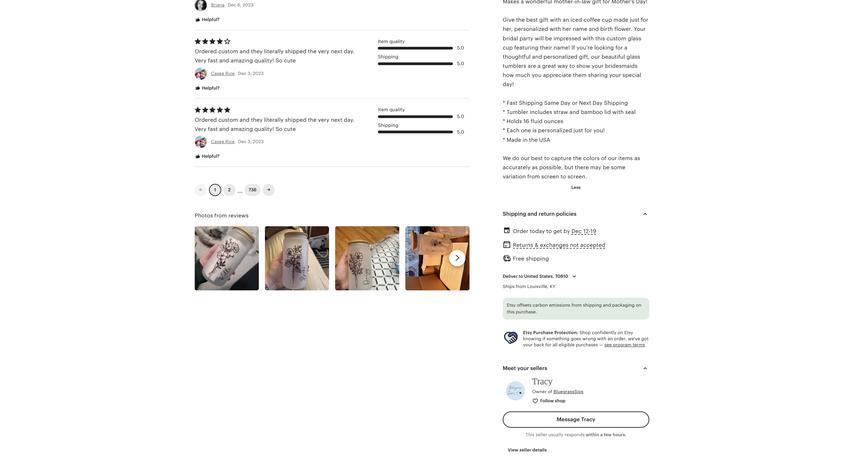 Task type: describe. For each thing, give the bounding box(es) containing it.
accepted
[[581, 242, 606, 249]]

ordered custom and they literally shipped the very next day. very fast and amazing quality! so cute for second the helpful? button from the bottom
[[195, 48, 355, 64]]

beautiful
[[602, 54, 626, 60]]

quality! for second the helpful? button from the bottom
[[255, 58, 274, 64]]

confidently
[[592, 330, 617, 335]]

reviews
[[229, 212, 249, 219]]

—
[[600, 343, 604, 348]]

your inside dropdown button
[[518, 365, 530, 372]]

for up your
[[642, 17, 649, 23]]

* fast shipping same day or next day shipping * tumbler includes straw and bamboo lid with seal * holds 16 fluid ounces * each one is personalized just for you! * made in the usa
[[503, 100, 636, 143]]

very for second the helpful? button from the bottom
[[318, 48, 330, 55]]

1 3, from the top
[[248, 71, 252, 76]]

1 vertical spatial as
[[533, 164, 538, 171]]

hours.
[[613, 433, 627, 438]]

1 horizontal spatial cup
[[603, 17, 613, 23]]

etsy inside shop confidently on etsy knowing if something goes wrong with an order, we've got your back for all eligible purchases —
[[625, 330, 634, 335]]

4 5.0 from the top
[[457, 129, 465, 135]]

shipped for casee rice link associated with second the helpful? button from the bottom
[[285, 48, 307, 55]]

accurately
[[503, 164, 531, 171]]

there
[[575, 164, 589, 171]]

some
[[612, 164, 626, 171]]

736
[[249, 187, 257, 192]]

screen.
[[568, 174, 588, 180]]

19
[[591, 228, 597, 235]]

made
[[507, 137, 522, 143]]

details
[[533, 448, 547, 453]]

ordered for 1st the helpful? button from the bottom
[[195, 117, 217, 123]]

literally for 1st the helpful? button from the bottom casee rice link
[[264, 117, 284, 123]]

&
[[535, 242, 539, 249]]

see program terms
[[605, 343, 646, 348]]

day!
[[503, 81, 514, 88]]

very for 1st the helpful? button from the bottom casee rice link
[[195, 126, 207, 132]]

custom for second the helpful? button from the bottom
[[219, 48, 238, 55]]

fast
[[507, 100, 518, 106]]

4 * from the top
[[503, 127, 506, 134]]

less button
[[567, 182, 586, 194]]

0 vertical spatial shipping
[[526, 256, 549, 262]]

special
[[623, 72, 642, 79]]

seller for usually
[[536, 433, 548, 438]]

tracy image
[[503, 379, 529, 404]]

helpful? for 3rd the helpful? button from the bottom of the page
[[201, 17, 220, 22]]

2 helpful? button from the top
[[190, 82, 225, 94]]

the inside * fast shipping same day or next day shipping * tumbler includes straw and bamboo lid with seal * holds 16 fluid ounces * each one is personalized just for you! * made in the usa
[[530, 137, 538, 143]]

meet
[[503, 365, 516, 372]]

looking
[[595, 44, 615, 51]]

bluegrasssips link
[[554, 390, 584, 395]]

etsy for etsy offsets carbon emissions from shipping and packaging on this purchase.
[[507, 303, 516, 308]]

responds
[[565, 433, 585, 438]]

3 5.0 from the top
[[457, 114, 465, 119]]

or
[[572, 100, 578, 106]]

free shipping
[[513, 256, 549, 262]]

custom for 1st the helpful? button from the bottom
[[219, 117, 238, 123]]

1 * from the top
[[503, 100, 506, 106]]

2 3, from the top
[[248, 139, 252, 144]]

bridal
[[503, 35, 519, 42]]

got
[[642, 336, 649, 342]]

so for casee rice link associated with second the helpful? button from the bottom
[[276, 58, 283, 64]]

offsets
[[517, 303, 532, 308]]

we
[[503, 155, 511, 162]]

not
[[571, 242, 579, 249]]

tracy inside tracy owner of bluegrasssips
[[533, 377, 553, 387]]

owner
[[533, 390, 547, 395]]

casee rice link for 1st the helpful? button from the bottom
[[211, 139, 235, 144]]

deliver to united states, 70810 button
[[498, 270, 584, 284]]

in
[[523, 137, 528, 143]]

70810
[[556, 274, 569, 279]]

knowing
[[524, 336, 542, 342]]

your
[[634, 26, 646, 32]]

are
[[528, 63, 537, 69]]

follow
[[541, 399, 554, 404]]

return
[[539, 211, 555, 217]]

their
[[540, 44, 553, 51]]

casee rice dec 3, 2023 for 1st the helpful? button from the bottom casee rice link
[[211, 139, 264, 144]]

bridesmaids
[[606, 63, 638, 69]]

be inside we do our best to capture the colors of our items as accurately as possible, but there may be some variation from screen to screen.
[[603, 164, 610, 171]]

to inside give the best gift with an iced coffee cup made just for her, personalized with her name and birth flower.  your bridal party will be impressed with this custom glass cup featuring their name!  if you're looking for a thoughtful and personalized gift, our beautiful glass tumblers are a great way to show your bridesmaids how much you appreciate them sharing your special day!
[[570, 63, 575, 69]]

wrong
[[583, 336, 597, 342]]

0 vertical spatial personalized
[[515, 26, 549, 32]]

this inside the "etsy offsets carbon emissions from shipping and packaging on this purchase."
[[507, 310, 515, 315]]

united
[[525, 274, 539, 279]]

seal
[[626, 109, 636, 115]]

1
[[214, 187, 216, 192]]

on inside shop confidently on etsy knowing if something goes wrong with an order, we've got your back for all eligible purchases —
[[618, 330, 624, 335]]

louisville,
[[528, 284, 549, 289]]

ordered custom and they literally shipped the very next day. very fast and amazing quality! so cute for 1st the helpful? button from the bottom
[[195, 117, 355, 132]]

to up possible,
[[545, 155, 550, 162]]

purchase
[[534, 330, 554, 335]]

exchanges
[[541, 242, 569, 249]]

0 vertical spatial glass
[[628, 35, 642, 42]]

returns & exchanges not accepted
[[513, 242, 606, 249]]

1 link
[[209, 184, 221, 196]]

coffee
[[584, 17, 601, 23]]

we do our best to capture the colors of our items as accurately as possible, but there may be some variation from screen to screen.
[[503, 155, 641, 180]]

for inside shop confidently on etsy knowing if something goes wrong with an order, we've got your back for all eligible purchases —
[[546, 343, 552, 348]]

photos from reviews
[[195, 212, 249, 219]]

colors
[[584, 155, 600, 162]]

from right photos
[[215, 212, 227, 219]]

12-
[[584, 228, 591, 235]]

variation
[[503, 174, 526, 180]]

message
[[557, 417, 580, 423]]

1 vertical spatial cup
[[503, 44, 513, 51]]

and inside * fast shipping same day or next day shipping * tumbler includes straw and bamboo lid with seal * holds 16 fluid ounces * each one is personalized just for you! * made in the usa
[[570, 109, 580, 115]]

straw
[[554, 109, 569, 115]]

2023 for casee rice link associated with second the helpful? button from the bottom
[[253, 71, 264, 76]]

items
[[619, 155, 634, 162]]

for inside * fast shipping same day or next day shipping * tumbler includes straw and bamboo lid with seal * holds 16 fluid ounces * each one is personalized just for you! * made in the usa
[[585, 127, 593, 134]]

capture
[[552, 155, 572, 162]]

to left get
[[547, 228, 552, 235]]

order,
[[615, 336, 627, 342]]

order today to get by dec 12-19
[[513, 228, 597, 235]]

bamboo
[[581, 109, 603, 115]]

3 helpful? button from the top
[[190, 150, 225, 163]]

etsy purchase protection:
[[524, 330, 579, 335]]

with up "you're"
[[583, 35, 594, 42]]

1 horizontal spatial as
[[635, 155, 641, 162]]

purchase.
[[516, 310, 538, 315]]

view
[[508, 448, 519, 453]]

your inside shop confidently on etsy knowing if something goes wrong with an order, we've got your back for all eligible purchases —
[[524, 343, 533, 348]]

ordered for second the helpful? button from the bottom
[[195, 48, 217, 55]]

ounces
[[545, 118, 564, 125]]

2 day from the left
[[593, 100, 603, 106]]

this seller usually responds within a few hours.
[[526, 433, 627, 438]]

seller for details
[[520, 448, 532, 453]]

give
[[503, 17, 515, 23]]

if
[[572, 44, 576, 51]]

literally for casee rice link associated with second the helpful? button from the bottom
[[264, 48, 284, 55]]

goes
[[571, 336, 582, 342]]

is
[[533, 127, 537, 134]]

featuring
[[515, 44, 539, 51]]

casee for 1st the helpful? button from the bottom casee rice link
[[211, 139, 224, 144]]

just inside * fast shipping same day or next day shipping * tumbler includes straw and bamboo lid with seal * holds 16 fluid ounces * each one is personalized just for you! * made in the usa
[[574, 127, 584, 134]]

from inside the "etsy offsets carbon emissions from shipping and packaging on this purchase."
[[572, 303, 582, 308]]

may
[[591, 164, 602, 171]]

meet your sellers
[[503, 365, 548, 372]]

best inside give the best gift with an iced coffee cup made just for her, personalized with her name and birth flower.  your bridal party will be impressed with this custom glass cup featuring their name!  if you're looking for a thoughtful and personalized gift, our beautiful glass tumblers are a great way to show your bridesmaids how much you appreciate them sharing your special day!
[[527, 17, 538, 23]]

1 vertical spatial glass
[[627, 54, 641, 60]]

shipped for 1st the helpful? button from the bottom casee rice link
[[285, 117, 307, 123]]

less
[[572, 185, 581, 190]]

1 vertical spatial personalized
[[544, 54, 578, 60]]

sharing
[[589, 72, 608, 79]]

very for 1st the helpful? button from the bottom
[[318, 117, 330, 123]]

get
[[554, 228, 563, 235]]

so for 1st the helpful? button from the bottom casee rice link
[[276, 126, 283, 132]]

on inside the "etsy offsets carbon emissions from shipping and packaging on this purchase."
[[636, 303, 642, 308]]



Task type: locate. For each thing, give the bounding box(es) containing it.
tracy up within
[[582, 417, 596, 423]]

0 vertical spatial ordered custom and they literally shipped the very next day. very fast and amazing quality! so cute
[[195, 48, 355, 64]]

0 horizontal spatial this
[[507, 310, 515, 315]]

1 vertical spatial of
[[548, 390, 553, 395]]

tracy up owner
[[533, 377, 553, 387]]

cute for casee rice link associated with second the helpful? button from the bottom
[[284, 58, 296, 64]]

next for 1st the helpful? button from the bottom casee rice link
[[331, 117, 343, 123]]

1 next from the top
[[331, 48, 343, 55]]

of up may
[[602, 155, 607, 162]]

1 horizontal spatial day
[[593, 100, 603, 106]]

2 they from the top
[[251, 117, 263, 123]]

see
[[605, 343, 612, 348]]

states,
[[540, 274, 555, 279]]

0 horizontal spatial be
[[546, 35, 553, 42]]

usa
[[540, 137, 551, 143]]

1 vertical spatial 2023
[[253, 71, 264, 76]]

1 vertical spatial cute
[[284, 126, 296, 132]]

casee
[[211, 71, 224, 76], [211, 139, 224, 144]]

personalized inside * fast shipping same day or next day shipping * tumbler includes straw and bamboo lid with seal * holds 16 fluid ounces * each one is personalized just for you! * made in the usa
[[539, 127, 573, 134]]

1 vertical spatial item
[[378, 107, 389, 112]]

see program terms link
[[605, 343, 646, 348]]

0 vertical spatial rice
[[226, 71, 235, 76]]

1 vertical spatial they
[[251, 117, 263, 123]]

2
[[228, 187, 231, 192]]

custom inside give the best gift with an iced coffee cup made just for her, personalized with her name and birth flower.  your bridal party will be impressed with this custom glass cup featuring their name!  if you're looking for a thoughtful and personalized gift, our beautiful glass tumblers are a great way to show your bridesmaids how much you appreciate them sharing your special day!
[[607, 35, 627, 42]]

0 vertical spatial amazing
[[231, 58, 253, 64]]

2 very from the top
[[318, 117, 330, 123]]

next for casee rice link associated with second the helpful? button from the bottom
[[331, 48, 343, 55]]

0 horizontal spatial seller
[[520, 448, 532, 453]]

very for casee rice link associated with second the helpful? button from the bottom
[[195, 58, 207, 64]]

on up order,
[[618, 330, 624, 335]]

0 vertical spatial next
[[331, 48, 343, 55]]

2 horizontal spatial a
[[625, 44, 628, 51]]

* left each
[[503, 127, 506, 134]]

1 quality! from the top
[[255, 58, 274, 64]]

glass down your
[[628, 35, 642, 42]]

etsy left the offsets
[[507, 303, 516, 308]]

2 ordered custom and they literally shipped the very next day. very fast and amazing quality! so cute from the top
[[195, 117, 355, 132]]

on right packaging in the right of the page
[[636, 303, 642, 308]]

carbon
[[533, 303, 548, 308]]

glass
[[628, 35, 642, 42], [627, 54, 641, 60]]

appreciate
[[544, 72, 572, 79]]

2 vertical spatial helpful? button
[[190, 150, 225, 163]]

fluid
[[531, 118, 543, 125]]

just left you!
[[574, 127, 584, 134]]

ships from louisville, ky
[[503, 284, 556, 289]]

party
[[520, 35, 534, 42]]

for left you!
[[585, 127, 593, 134]]

1 so from the top
[[276, 58, 283, 64]]

an up her
[[563, 17, 570, 23]]

1 vertical spatial an
[[608, 336, 613, 342]]

with up —
[[598, 336, 607, 342]]

2 very from the top
[[195, 126, 207, 132]]

0 vertical spatial as
[[635, 155, 641, 162]]

0 horizontal spatial shipping
[[526, 256, 549, 262]]

shipping inside dropdown button
[[503, 211, 527, 217]]

0 vertical spatial item quality
[[378, 39, 405, 44]]

1 vertical spatial shipped
[[285, 117, 307, 123]]

tracy inside message tracy button
[[582, 417, 596, 423]]

2 casee rice dec 3, 2023 from the top
[[211, 139, 264, 144]]

2 vertical spatial 2023
[[253, 139, 264, 144]]

item quality for 1st the helpful? button from the bottom casee rice link
[[378, 107, 405, 112]]

1 vertical spatial a
[[538, 63, 541, 69]]

how
[[503, 72, 514, 79]]

be right may
[[603, 164, 610, 171]]

3 helpful? from the top
[[201, 154, 220, 159]]

2 next from the top
[[331, 117, 343, 123]]

with left her
[[550, 26, 562, 32]]

1 vertical spatial helpful? button
[[190, 82, 225, 94]]

day. for 1st the helpful? button from the bottom casee rice link
[[344, 117, 355, 123]]

1 horizontal spatial our
[[592, 54, 601, 60]]

shipping and return policies button
[[497, 206, 656, 222]]

from right 'ships'
[[516, 284, 527, 289]]

0 horizontal spatial as
[[533, 164, 538, 171]]

as left possible,
[[533, 164, 538, 171]]

0 vertical spatial fast
[[208, 58, 218, 64]]

day left or
[[561, 100, 571, 106]]

quality for 1st the helpful? button from the bottom
[[390, 107, 405, 112]]

3,
[[248, 71, 252, 76], [248, 139, 252, 144]]

to left united
[[519, 274, 524, 279]]

0 horizontal spatial day
[[561, 100, 571, 106]]

1 horizontal spatial an
[[608, 336, 613, 342]]

as right items
[[635, 155, 641, 162]]

1 they from the top
[[251, 48, 263, 55]]

do
[[513, 155, 520, 162]]

casee for casee rice link associated with second the helpful? button from the bottom
[[211, 71, 224, 76]]

1 horizontal spatial on
[[636, 303, 642, 308]]

cup down bridal
[[503, 44, 513, 51]]

0 vertical spatial just
[[630, 17, 640, 23]]

very
[[195, 58, 207, 64], [195, 126, 207, 132]]

an up see
[[608, 336, 613, 342]]

* left holds
[[503, 118, 506, 125]]

gift,
[[579, 54, 590, 60]]

day. for casee rice link associated with second the helpful? button from the bottom
[[344, 48, 355, 55]]

1 vertical spatial helpful?
[[201, 85, 220, 91]]

2 vertical spatial custom
[[219, 117, 238, 123]]

1 rice from the top
[[226, 71, 235, 76]]

as
[[635, 155, 641, 162], [533, 164, 538, 171]]

* left fast
[[503, 100, 506, 106]]

message tracy button
[[503, 412, 650, 428]]

follow shop link
[[528, 395, 572, 408]]

1 vertical spatial quality
[[390, 107, 405, 112]]

personalized up party
[[515, 26, 549, 32]]

item quality for casee rice link associated with second the helpful? button from the bottom
[[378, 39, 405, 44]]

0 vertical spatial quality
[[390, 39, 405, 44]]

an inside shop confidently on etsy knowing if something goes wrong with an order, we've got your back for all eligible purchases —
[[608, 336, 613, 342]]

1 vertical spatial item quality
[[378, 107, 405, 112]]

1 horizontal spatial be
[[603, 164, 610, 171]]

0 vertical spatial tracy
[[533, 377, 553, 387]]

each
[[507, 127, 520, 134]]

sellers
[[531, 365, 548, 372]]

this inside give the best gift with an iced coffee cup made just for her, personalized with her name and birth flower.  your bridal party will be impressed with this custom glass cup featuring their name!  if you're looking for a thoughtful and personalized gift, our beautiful glass tumblers are a great way to show your bridesmaids how much you appreciate them sharing your special day!
[[596, 35, 606, 42]]

6,
[[238, 2, 242, 7]]

with inside * fast shipping same day or next day shipping * tumbler includes straw and bamboo lid with seal * holds 16 fluid ounces * each one is personalized just for you! * made in the usa
[[613, 109, 624, 115]]

for left all
[[546, 343, 552, 348]]

1 vertical spatial fast
[[208, 126, 218, 132]]

personalized down name!
[[544, 54, 578, 60]]

0 vertical spatial casee rice link
[[211, 71, 235, 76]]

shop
[[555, 399, 566, 404]]

very
[[318, 48, 330, 55], [318, 117, 330, 123]]

1 horizontal spatial this
[[596, 35, 606, 42]]

the inside give the best gift with an iced coffee cup made just for her, personalized with her name and birth flower.  your bridal party will be impressed with this custom glass cup featuring their name!  if you're looking for a thoughtful and personalized gift, our beautiful glass tumblers are a great way to show your bridesmaids how much you appreciate them sharing your special day!
[[517, 17, 525, 23]]

you
[[532, 72, 542, 79]]

rice for 1st the helpful? button from the bottom
[[226, 139, 235, 144]]

of inside tracy owner of bluegrasssips
[[548, 390, 553, 395]]

1 vertical spatial custom
[[219, 48, 238, 55]]

just up your
[[630, 17, 640, 23]]

of up follow shop link on the right bottom of page
[[548, 390, 553, 395]]

2 horizontal spatial etsy
[[625, 330, 634, 335]]

name
[[573, 26, 588, 32]]

1 item from the top
[[378, 39, 389, 44]]

with right lid
[[613, 109, 624, 115]]

0 vertical spatial a
[[625, 44, 628, 51]]

emissions
[[550, 303, 571, 308]]

iced
[[571, 17, 583, 23]]

0 horizontal spatial a
[[538, 63, 541, 69]]

2 so from the top
[[276, 126, 283, 132]]

our right gift,
[[592, 54, 601, 60]]

best up possible,
[[532, 155, 543, 162]]

by
[[564, 228, 571, 235]]

2 day. from the top
[[344, 117, 355, 123]]

to right "way"
[[570, 63, 575, 69]]

this left purchase.
[[507, 310, 515, 315]]

2 horizontal spatial our
[[609, 155, 617, 162]]

5 * from the top
[[503, 137, 506, 143]]

free
[[513, 256, 525, 262]]

1 literally from the top
[[264, 48, 284, 55]]

view seller details link
[[503, 445, 552, 457]]

from
[[528, 174, 540, 180], [215, 212, 227, 219], [516, 284, 527, 289], [572, 303, 582, 308]]

flower.
[[615, 26, 633, 32]]

best left "gift"
[[527, 17, 538, 23]]

0 vertical spatial on
[[636, 303, 642, 308]]

briana
[[211, 2, 225, 7]]

2 vertical spatial personalized
[[539, 127, 573, 134]]

0 vertical spatial very
[[195, 58, 207, 64]]

a right are
[[538, 63, 541, 69]]

2 helpful? from the top
[[201, 85, 220, 91]]

with inside shop confidently on etsy knowing if something goes wrong with an order, we've got your back for all eligible purchases —
[[598, 336, 607, 342]]

quality!
[[255, 58, 274, 64], [255, 126, 274, 132]]

1 horizontal spatial a
[[601, 433, 603, 438]]

to down but at the top right of the page
[[561, 174, 567, 180]]

1 horizontal spatial etsy
[[524, 330, 533, 335]]

0 vertical spatial of
[[602, 155, 607, 162]]

your up sharing
[[592, 63, 604, 69]]

our right do
[[521, 155, 530, 162]]

tracy
[[533, 377, 553, 387], [582, 417, 596, 423]]

casee rice link for second the helpful? button from the bottom
[[211, 71, 235, 76]]

1 amazing from the top
[[231, 58, 253, 64]]

1 vertical spatial this
[[507, 310, 515, 315]]

1 vertical spatial on
[[618, 330, 624, 335]]

terms
[[633, 343, 646, 348]]

fast for 1st the helpful? button from the bottom casee rice link
[[208, 126, 218, 132]]

0 horizontal spatial an
[[563, 17, 570, 23]]

1 5.0 from the top
[[457, 45, 465, 51]]

a
[[625, 44, 628, 51], [538, 63, 541, 69], [601, 433, 603, 438]]

but
[[565, 164, 574, 171]]

0 horizontal spatial of
[[548, 390, 553, 395]]

amazing
[[231, 58, 253, 64], [231, 126, 253, 132]]

they for casee rice link associated with second the helpful? button from the bottom
[[251, 48, 263, 55]]

just
[[630, 17, 640, 23], [574, 127, 584, 134]]

ordered
[[195, 48, 217, 55], [195, 117, 217, 123]]

0 vertical spatial 3,
[[248, 71, 252, 76]]

0 horizontal spatial our
[[521, 155, 530, 162]]

a up beautiful
[[625, 44, 628, 51]]

1 shipped from the top
[[285, 48, 307, 55]]

2 5.0 from the top
[[457, 61, 465, 66]]

1 vertical spatial rice
[[226, 139, 235, 144]]

2 shipped from the top
[[285, 117, 307, 123]]

seller right view
[[520, 448, 532, 453]]

from left screen
[[528, 174, 540, 180]]

glass up bridesmaids at the top right of page
[[627, 54, 641, 60]]

2 cute from the top
[[284, 126, 296, 132]]

just inside give the best gift with an iced coffee cup made just for her, personalized with her name and birth flower.  your bridal party will be impressed with this custom glass cup featuring their name!  if you're looking for a thoughtful and personalized gift, our beautiful glass tumblers are a great way to show your bridesmaids how much you appreciate them sharing your special day!
[[630, 17, 640, 23]]

2 casee rice link from the top
[[211, 139, 235, 144]]

ky
[[550, 284, 556, 289]]

0 vertical spatial literally
[[264, 48, 284, 55]]

0 vertical spatial casee
[[211, 71, 224, 76]]

of inside we do our best to capture the colors of our items as accurately as possible, but there may be some variation from screen to screen.
[[602, 155, 607, 162]]

usually
[[549, 433, 564, 438]]

best inside we do our best to capture the colors of our items as accurately as possible, but there may be some variation from screen to screen.
[[532, 155, 543, 162]]

1 vertical spatial casee
[[211, 139, 224, 144]]

3 * from the top
[[503, 118, 506, 125]]

0 vertical spatial they
[[251, 48, 263, 55]]

1 vertical spatial very
[[318, 117, 330, 123]]

1 vertical spatial casee rice link
[[211, 139, 235, 144]]

* left made
[[503, 137, 506, 143]]

0 horizontal spatial cup
[[503, 44, 513, 51]]

1 vertical spatial casee rice dec 3, 2023
[[211, 139, 264, 144]]

2 casee from the top
[[211, 139, 224, 144]]

thoughtful
[[503, 54, 531, 60]]

1 vertical spatial ordered
[[195, 117, 217, 123]]

show
[[577, 63, 591, 69]]

seller right this on the bottom
[[536, 433, 548, 438]]

0 vertical spatial 2023
[[243, 2, 254, 7]]

2 item quality from the top
[[378, 107, 405, 112]]

0 horizontal spatial etsy
[[507, 303, 516, 308]]

today
[[530, 228, 545, 235]]

1 vertical spatial just
[[574, 127, 584, 134]]

we've
[[629, 336, 641, 342]]

with
[[550, 17, 562, 23], [550, 26, 562, 32], [583, 35, 594, 42], [613, 109, 624, 115], [598, 336, 607, 342]]

1 vertical spatial ordered custom and they literally shipped the very next day. very fast and amazing quality! so cute
[[195, 117, 355, 132]]

quality for second the helpful? button from the bottom
[[390, 39, 405, 44]]

helpful? for 1st the helpful? button from the bottom
[[201, 154, 220, 159]]

quality! for 1st the helpful? button from the bottom
[[255, 126, 274, 132]]

amazing for 1st the helpful? button from the bottom
[[231, 126, 253, 132]]

etsy inside the "etsy offsets carbon emissions from shipping and packaging on this purchase."
[[507, 303, 516, 308]]

0 vertical spatial ordered
[[195, 48, 217, 55]]

tumbler
[[507, 109, 529, 115]]

etsy up knowing
[[524, 330, 533, 335]]

1 vertical spatial be
[[603, 164, 610, 171]]

0 vertical spatial item
[[378, 39, 389, 44]]

dec 12-19 button
[[572, 226, 597, 236]]

1 helpful? from the top
[[201, 17, 220, 22]]

1 vertical spatial seller
[[520, 448, 532, 453]]

casee rice link
[[211, 71, 235, 76], [211, 139, 235, 144]]

returns
[[513, 242, 534, 249]]

0 vertical spatial very
[[318, 48, 330, 55]]

0 vertical spatial an
[[563, 17, 570, 23]]

2 * from the top
[[503, 109, 506, 115]]

0 vertical spatial helpful?
[[201, 17, 220, 22]]

1 ordered custom and they literally shipped the very next day. very fast and amazing quality! so cute from the top
[[195, 48, 355, 64]]

protection:
[[555, 330, 579, 335]]

0 vertical spatial so
[[276, 58, 283, 64]]

personalized down ounces
[[539, 127, 573, 134]]

1 vertical spatial day.
[[344, 117, 355, 123]]

and inside dropdown button
[[528, 211, 538, 217]]

1 vertical spatial next
[[331, 117, 343, 123]]

shop
[[580, 330, 591, 335]]

etsy for etsy purchase protection:
[[524, 330, 533, 335]]

1 vertical spatial best
[[532, 155, 543, 162]]

1 very from the top
[[318, 48, 330, 55]]

day up bamboo
[[593, 100, 603, 106]]

helpful? for second the helpful? button from the bottom
[[201, 85, 220, 91]]

shipping down '&'
[[526, 256, 549, 262]]

your down knowing
[[524, 343, 533, 348]]

1 horizontal spatial seller
[[536, 433, 548, 438]]

something
[[547, 336, 570, 342]]

0 vertical spatial shipped
[[285, 48, 307, 55]]

1 casee rice link from the top
[[211, 71, 235, 76]]

fast for casee rice link associated with second the helpful? button from the bottom
[[208, 58, 218, 64]]

1 very from the top
[[195, 58, 207, 64]]

shipping up shop
[[584, 303, 602, 308]]

2 vertical spatial helpful?
[[201, 154, 220, 159]]

with right "gift"
[[550, 17, 562, 23]]

an inside give the best gift with an iced coffee cup made just for her, personalized with her name and birth flower.  your bridal party will be impressed with this custom glass cup featuring their name!  if you're looking for a thoughtful and personalized gift, our beautiful glass tumblers are a great way to show your bridesmaids how much you appreciate them sharing your special day!
[[563, 17, 570, 23]]

tumblers
[[503, 63, 527, 69]]

2 item from the top
[[378, 107, 389, 112]]

be right will
[[546, 35, 553, 42]]

1 fast from the top
[[208, 58, 218, 64]]

you're
[[577, 44, 593, 51]]

1 casee rice dec 3, 2023 from the top
[[211, 71, 264, 76]]

her,
[[503, 26, 513, 32]]

1 casee from the top
[[211, 71, 224, 76]]

includes
[[530, 109, 553, 115]]

your down bridesmaids at the top right of page
[[610, 72, 622, 79]]

the inside we do our best to capture the colors of our items as accurately as possible, but there may be some variation from screen to screen.
[[574, 155, 582, 162]]

0 horizontal spatial just
[[574, 127, 584, 134]]

to
[[570, 63, 575, 69], [545, 155, 550, 162], [561, 174, 567, 180], [547, 228, 552, 235], [519, 274, 524, 279]]

1 quality from the top
[[390, 39, 405, 44]]

view seller details
[[508, 448, 547, 453]]

etsy offsets carbon emissions from shipping and packaging on this purchase.
[[507, 303, 642, 315]]

1 day. from the top
[[344, 48, 355, 55]]

for up beautiful
[[616, 44, 623, 51]]

* left 'tumbler'
[[503, 109, 506, 115]]

cup
[[603, 17, 613, 23], [503, 44, 513, 51]]

1 vertical spatial amazing
[[231, 126, 253, 132]]

program
[[614, 343, 632, 348]]

0 horizontal spatial tracy
[[533, 377, 553, 387]]

2 quality! from the top
[[255, 126, 274, 132]]

0 vertical spatial casee rice dec 3, 2023
[[211, 71, 264, 76]]

2 ordered from the top
[[195, 117, 217, 123]]

will
[[535, 35, 544, 42]]

our up some
[[609, 155, 617, 162]]

2 amazing from the top
[[231, 126, 253, 132]]

2023
[[243, 2, 254, 7], [253, 71, 264, 76], [253, 139, 264, 144]]

5.0
[[457, 45, 465, 51], [457, 61, 465, 66], [457, 114, 465, 119], [457, 129, 465, 135]]

be inside give the best gift with an iced coffee cup made just for her, personalized with her name and birth flower.  your bridal party will be impressed with this custom glass cup featuring their name!  if you're looking for a thoughtful and personalized gift, our beautiful glass tumblers are a great way to show your bridesmaids how much you appreciate them sharing your special day!
[[546, 35, 553, 42]]

casee rice dec 3, 2023 for casee rice link associated with second the helpful? button from the bottom
[[211, 71, 264, 76]]

2 literally from the top
[[264, 117, 284, 123]]

this up looking on the right top of page
[[596, 35, 606, 42]]

0 vertical spatial be
[[546, 35, 553, 42]]

2 fast from the top
[[208, 126, 218, 132]]

ships
[[503, 284, 515, 289]]

1 vertical spatial very
[[195, 126, 207, 132]]

they for 1st the helpful? button from the bottom casee rice link
[[251, 117, 263, 123]]

1 day from the left
[[561, 100, 571, 106]]

and inside the "etsy offsets carbon emissions from shipping and packaging on this purchase."
[[603, 303, 612, 308]]

0 vertical spatial this
[[596, 35, 606, 42]]

dec
[[228, 2, 236, 7], [238, 71, 247, 76], [238, 139, 247, 144], [572, 228, 582, 235]]

cup up birth
[[603, 17, 613, 23]]

1 helpful? button from the top
[[190, 14, 225, 26]]

a left few
[[601, 433, 603, 438]]

shipping inside the "etsy offsets carbon emissions from shipping and packaging on this purchase."
[[584, 303, 602, 308]]

cute for 1st the helpful? button from the bottom casee rice link
[[284, 126, 296, 132]]

1 vertical spatial 3,
[[248, 139, 252, 144]]

amazing for second the helpful? button from the bottom
[[231, 58, 253, 64]]

lid
[[605, 109, 611, 115]]

your right "meet"
[[518, 365, 530, 372]]

1 item quality from the top
[[378, 39, 405, 44]]

0 vertical spatial quality!
[[255, 58, 274, 64]]

tracy owner of bluegrasssips
[[533, 377, 584, 395]]

etsy up "we've"
[[625, 330, 634, 335]]

2023 for 1st the helpful? button from the bottom casee rice link
[[253, 139, 264, 144]]

2 rice from the top
[[226, 139, 235, 144]]

rice for second the helpful? button from the bottom
[[226, 71, 235, 76]]

2 quality from the top
[[390, 107, 405, 112]]

to inside 'dropdown button'
[[519, 274, 524, 279]]

1 ordered from the top
[[195, 48, 217, 55]]

item
[[378, 39, 389, 44], [378, 107, 389, 112]]

1 horizontal spatial just
[[630, 17, 640, 23]]

1 cute from the top
[[284, 58, 296, 64]]

from inside we do our best to capture the colors of our items as accurately as possible, but there may be some variation from screen to screen.
[[528, 174, 540, 180]]

our inside give the best gift with an iced coffee cup made just for her, personalized with her name and birth flower.  your bridal party will be impressed with this custom glass cup featuring their name!  if you're looking for a thoughtful and personalized gift, our beautiful glass tumblers are a great way to show your bridesmaids how much you appreciate them sharing your special day!
[[592, 54, 601, 60]]

from right emissions
[[572, 303, 582, 308]]



Task type: vqa. For each thing, say whether or not it's contained in the screenshot.
now
no



